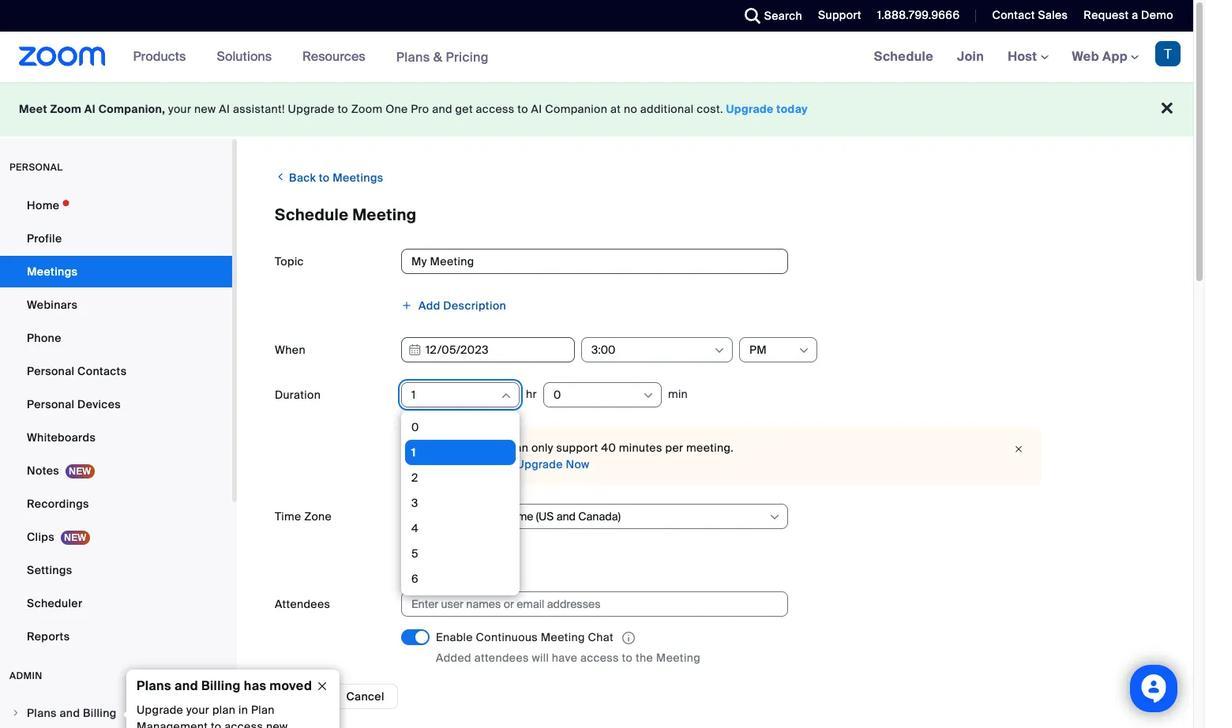 Task type: locate. For each thing, give the bounding box(es) containing it.
0 horizontal spatial the
[[591, 668, 608, 682]]

0 vertical spatial plan
[[483, 441, 506, 455]]

ai right new
[[219, 102, 230, 116]]

plans up management
[[137, 678, 171, 694]]

upgrade down only
[[516, 457, 563, 472]]

to right back
[[319, 171, 330, 185]]

back
[[289, 171, 316, 185]]

0 vertical spatial plans
[[396, 49, 430, 65]]

and down 'will'
[[539, 668, 559, 682]]

billing inside tooltip
[[201, 678, 241, 694]]

your left new
[[168, 102, 191, 116]]

can
[[509, 441, 529, 455]]

show options image for select start time text field
[[713, 344, 726, 357]]

personal menu menu
[[0, 190, 232, 654]]

0 horizontal spatial show options image
[[713, 344, 726, 357]]

and right the right image at the bottom of the page
[[60, 706, 80, 721]]

home
[[27, 198, 59, 213]]

1 vertical spatial chat
[[473, 668, 498, 682]]

1 vertical spatial plan
[[212, 703, 236, 717]]

minutes
[[619, 441, 663, 455]]

1.888.799.9666 button up join
[[866, 0, 964, 32]]

access right get
[[476, 102, 515, 116]]

0 vertical spatial billing
[[201, 678, 241, 694]]

2 personal from the top
[[27, 397, 75, 412]]

left image
[[275, 169, 286, 185]]

and
[[432, 102, 453, 116], [539, 668, 559, 682], [175, 678, 198, 694], [60, 706, 80, 721]]

0 horizontal spatial access
[[225, 720, 263, 728]]

billing inside 'menu item'
[[83, 706, 117, 721]]

profile picture image
[[1156, 41, 1181, 66]]

today
[[777, 102, 808, 116]]

to down plans and billing has moved
[[211, 720, 222, 728]]

companion,
[[98, 102, 165, 116]]

2 vertical spatial meeting
[[656, 651, 701, 665]]

2 vertical spatial access
[[225, 720, 263, 728]]

solutions button
[[217, 32, 279, 82]]

0 horizontal spatial chat
[[473, 668, 498, 682]]

the
[[636, 651, 654, 665], [591, 668, 608, 682]]

have
[[552, 651, 578, 665]]

schedule for schedule
[[874, 48, 934, 65]]

2 horizontal spatial meeting
[[656, 651, 701, 665]]

schedule down the 1.888.799.9666 on the top right
[[874, 48, 934, 65]]

more
[[446, 457, 474, 472]]

your
[[168, 102, 191, 116], [186, 703, 209, 717]]

1 vertical spatial 0
[[412, 420, 419, 435]]

plan inside your current plan can only support 40 minutes per meeting. need more time? upgrade now
[[483, 441, 506, 455]]

companion
[[545, 102, 608, 116]]

products button
[[133, 32, 193, 82]]

0 horizontal spatial plan
[[212, 703, 236, 717]]

0 vertical spatial meeting
[[353, 205, 417, 225]]

clips link
[[0, 521, 232, 553]]

now
[[566, 457, 590, 472]]

0 horizontal spatial meeting
[[353, 205, 417, 225]]

meet
[[19, 102, 47, 116]]

plans inside tooltip
[[137, 678, 171, 694]]

and left get
[[432, 102, 453, 116]]

meeting inside application
[[541, 630, 585, 645]]

upgrade down product information navigation
[[288, 102, 335, 116]]

access inside added attendees will have access to the meeting group chat before and after the meeting.
[[581, 651, 619, 665]]

your
[[414, 441, 438, 455]]

1 vertical spatial schedule
[[275, 205, 349, 225]]

1.888.799.9666 button up schedule link
[[878, 8, 960, 22]]

contact
[[993, 8, 1036, 22]]

2 horizontal spatial ai
[[531, 102, 542, 116]]

1 horizontal spatial plans
[[137, 678, 171, 694]]

1 horizontal spatial meetings
[[333, 171, 384, 185]]

billing up upgrade your plan in plan management to access ne
[[201, 678, 241, 694]]

2 horizontal spatial access
[[581, 651, 619, 665]]

management
[[137, 720, 208, 728]]

0 vertical spatial meetings
[[333, 171, 384, 185]]

sales
[[1039, 8, 1068, 22]]

support
[[819, 8, 862, 22]]

1 vertical spatial access
[[581, 651, 619, 665]]

2 1 from the top
[[412, 446, 416, 460]]

added attendees will have access to the meeting group chat before and after the meeting.
[[436, 651, 701, 682]]

ai left companion,
[[84, 102, 96, 116]]

your current plan can only support 40 minutes per meeting. need more time? upgrade now
[[414, 441, 734, 472]]

per
[[666, 441, 684, 455]]

personal devices link
[[0, 389, 232, 420]]

1.888.799.9666
[[878, 8, 960, 22]]

1 vertical spatial your
[[186, 703, 209, 717]]

billing
[[201, 678, 241, 694], [83, 706, 117, 721]]

pm button
[[750, 338, 797, 362]]

ai left companion
[[531, 102, 542, 116]]

zoom logo image
[[19, 47, 106, 66]]

1 vertical spatial plans
[[137, 678, 171, 694]]

meet zoom ai companion, your new ai assistant! upgrade to zoom one pro and get access to ai companion at no additional cost. upgrade today
[[19, 102, 808, 116]]

0 vertical spatial schedule
[[874, 48, 934, 65]]

1 vertical spatial meetings
[[27, 265, 78, 279]]

1 1 from the top
[[412, 388, 416, 402]]

plans and billing menu item
[[0, 698, 232, 728]]

select time zone text field
[[412, 505, 768, 529]]

attendees
[[475, 651, 529, 665]]

add description
[[419, 299, 507, 313]]

chat inside application
[[588, 630, 614, 645]]

meetings up webinars at the left top of page
[[27, 265, 78, 279]]

to left companion
[[518, 102, 528, 116]]

request
[[1084, 8, 1129, 22]]

1 vertical spatial personal
[[27, 397, 75, 412]]

add
[[419, 299, 441, 313]]

chat inside added attendees will have access to the meeting group chat before and after the meeting.
[[473, 668, 498, 682]]

phone
[[27, 331, 61, 345]]

0 vertical spatial access
[[476, 102, 515, 116]]

2 horizontal spatial plans
[[396, 49, 430, 65]]

add image
[[401, 300, 412, 311]]

0 vertical spatial your
[[168, 102, 191, 116]]

schedule meeting
[[275, 205, 417, 225]]

list box
[[405, 415, 516, 728]]

products
[[133, 48, 186, 65]]

0 horizontal spatial billing
[[83, 706, 117, 721]]

1 horizontal spatial show options image
[[769, 511, 781, 524]]

0 vertical spatial personal
[[27, 364, 75, 378]]

access inside upgrade your plan in plan management to access ne
[[225, 720, 263, 728]]

meeting id option group
[[401, 703, 1156, 728]]

1 horizontal spatial plan
[[483, 441, 506, 455]]

the down learn more about enable continuous meeting chat image
[[636, 651, 654, 665]]

meeting inside added attendees will have access to the meeting group chat before and after the meeting.
[[656, 651, 701, 665]]

banner
[[0, 32, 1194, 83]]

recurring meeting
[[420, 554, 521, 568]]

0 right hr on the bottom
[[554, 388, 561, 402]]

1 horizontal spatial 0
[[554, 388, 561, 402]]

1 horizontal spatial ai
[[219, 102, 230, 116]]

1 vertical spatial 1
[[412, 446, 416, 460]]

1 horizontal spatial access
[[476, 102, 515, 116]]

meetings up schedule meeting
[[333, 171, 384, 185]]

new
[[194, 102, 216, 116]]

3
[[412, 496, 418, 510]]

6
[[412, 572, 419, 586]]

contact sales link
[[981, 0, 1072, 32], [993, 8, 1068, 22]]

meeting. inside added attendees will have access to the meeting group chat before and after the meeting.
[[611, 668, 659, 682]]

plans & pricing link
[[396, 49, 489, 65], [396, 49, 489, 65]]

1 ai from the left
[[84, 102, 96, 116]]

time
[[275, 510, 301, 524]]

0 horizontal spatial 0
[[412, 420, 419, 435]]

ai
[[84, 102, 96, 116], [219, 102, 230, 116], [531, 102, 542, 116]]

billing left management
[[83, 706, 117, 721]]

plans inside product information navigation
[[396, 49, 430, 65]]

0 horizontal spatial meeting.
[[611, 668, 659, 682]]

2 vertical spatial plans
[[27, 706, 57, 721]]

meetings navigation
[[863, 32, 1194, 83]]

to
[[338, 102, 348, 116], [518, 102, 528, 116], [319, 171, 330, 185], [622, 651, 633, 665], [211, 720, 222, 728]]

meeting. right "per"
[[687, 441, 734, 455]]

your inside upgrade your plan in plan management to access ne
[[186, 703, 209, 717]]

plans for plans and billing
[[27, 706, 57, 721]]

plan left in
[[212, 703, 236, 717]]

chat left learn more about enable continuous meeting chat image
[[588, 630, 614, 645]]

0 inside dropdown button
[[554, 388, 561, 402]]

plans left &
[[396, 49, 430, 65]]

chat
[[588, 630, 614, 645], [473, 668, 498, 682]]

1 vertical spatial meeting
[[541, 630, 585, 645]]

recurring
[[420, 554, 473, 568]]

0 horizontal spatial zoom
[[50, 102, 82, 116]]

1 vertical spatial billing
[[83, 706, 117, 721]]

plan inside upgrade your plan in plan management to access ne
[[212, 703, 236, 717]]

1 horizontal spatial zoom
[[351, 102, 383, 116]]

cost.
[[697, 102, 724, 116]]

your inside the "meet zoom ai companion," footer
[[168, 102, 191, 116]]

1 up your
[[412, 388, 416, 402]]

at
[[611, 102, 621, 116]]

0 vertical spatial meeting.
[[687, 441, 734, 455]]

personal up whiteboards
[[27, 397, 75, 412]]

2 horizontal spatial show options image
[[798, 344, 811, 357]]

0 horizontal spatial meetings
[[27, 265, 78, 279]]

your up management
[[186, 703, 209, 717]]

after
[[562, 668, 588, 682]]

schedule for schedule meeting
[[275, 205, 349, 225]]

0 vertical spatial 1
[[412, 388, 416, 402]]

one
[[386, 102, 408, 116]]

web
[[1073, 48, 1100, 65]]

1 vertical spatial the
[[591, 668, 608, 682]]

meeting
[[353, 205, 417, 225], [541, 630, 585, 645], [656, 651, 701, 665]]

pricing
[[446, 49, 489, 65]]

to inside upgrade your plan in plan management to access ne
[[211, 720, 222, 728]]

reports
[[27, 630, 70, 644]]

plan
[[251, 703, 275, 717]]

1 up 2
[[412, 446, 416, 460]]

plans inside plans and billing 'menu item'
[[27, 706, 57, 721]]

1 horizontal spatial schedule
[[874, 48, 934, 65]]

plan up time?
[[483, 441, 506, 455]]

settings
[[27, 563, 72, 578]]

upgrade inside your current plan can only support 40 minutes per meeting. need more time? upgrade now
[[516, 457, 563, 472]]

enable continuous meeting chat application
[[436, 630, 736, 647]]

meeting. down learn more about enable continuous meeting chat image
[[611, 668, 659, 682]]

time zone
[[275, 510, 332, 524]]

1 personal from the top
[[27, 364, 75, 378]]

upgrade
[[288, 102, 335, 116], [727, 102, 774, 116], [516, 457, 563, 472], [137, 703, 183, 717]]

access
[[476, 102, 515, 116], [581, 651, 619, 665], [225, 720, 263, 728]]

zone
[[304, 510, 332, 524]]

to down learn more about enable continuous meeting chat image
[[622, 651, 633, 665]]

0 horizontal spatial schedule
[[275, 205, 349, 225]]

profile
[[27, 231, 62, 246]]

the right the after
[[591, 668, 608, 682]]

access down in
[[225, 720, 263, 728]]

zoom right meet
[[50, 102, 82, 116]]

get
[[456, 102, 473, 116]]

request a demo link
[[1072, 0, 1194, 32], [1084, 8, 1174, 22]]

moved
[[270, 678, 312, 694]]

plans right the right image at the bottom of the page
[[27, 706, 57, 721]]

and up upgrade your plan in plan management to access ne
[[175, 678, 198, 694]]

0 horizontal spatial ai
[[84, 102, 96, 116]]

cancel button
[[333, 684, 398, 709]]

personal
[[27, 364, 75, 378], [27, 397, 75, 412]]

scheduler
[[27, 597, 82, 611]]

contacts
[[77, 364, 127, 378]]

assistant!
[[233, 102, 285, 116]]

plans for plans and billing has moved
[[137, 678, 171, 694]]

0 horizontal spatial plans
[[27, 706, 57, 721]]

2
[[412, 471, 418, 485]]

chat down attendees
[[473, 668, 498, 682]]

1 horizontal spatial the
[[636, 651, 654, 665]]

0 up your
[[412, 420, 419, 435]]

personal inside "link"
[[27, 364, 75, 378]]

upgrade up management
[[137, 703, 183, 717]]

to down resources dropdown button
[[338, 102, 348, 116]]

select start time text field
[[592, 338, 713, 362]]

personal down phone
[[27, 364, 75, 378]]

0 vertical spatial chat
[[588, 630, 614, 645]]

1 vertical spatial meeting.
[[611, 668, 659, 682]]

access down enable continuous meeting chat application
[[581, 651, 619, 665]]

1 zoom from the left
[[50, 102, 82, 116]]

1 horizontal spatial meeting.
[[687, 441, 734, 455]]

0 vertical spatial 0
[[554, 388, 561, 402]]

schedule inside meetings navigation
[[874, 48, 934, 65]]

schedule down back
[[275, 205, 349, 225]]

show options image
[[713, 344, 726, 357], [798, 344, 811, 357], [769, 511, 781, 524]]

1 horizontal spatial billing
[[201, 678, 241, 694]]

1 horizontal spatial meeting
[[541, 630, 585, 645]]

personal devices
[[27, 397, 121, 412]]

zoom left one
[[351, 102, 383, 116]]

meeting. inside your current plan can only support 40 minutes per meeting. need more time? upgrade now
[[687, 441, 734, 455]]

meet zoom ai companion, footer
[[0, 82, 1194, 137]]

1 horizontal spatial chat
[[588, 630, 614, 645]]

and inside added attendees will have access to the meeting group chat before and after the meeting.
[[539, 668, 559, 682]]

list box containing 0
[[405, 415, 516, 728]]

Persistent Chat, enter email address,Enter user names or email addresses text field
[[412, 593, 764, 616]]



Task type: vqa. For each thing, say whether or not it's contained in the screenshot.
"of" at the right top of the page
no



Task type: describe. For each thing, give the bounding box(es) containing it.
enable
[[436, 630, 473, 645]]

notes link
[[0, 455, 232, 487]]

settings link
[[0, 555, 232, 586]]

when
[[275, 343, 306, 357]]

webinars link
[[0, 289, 232, 321]]

clips
[[27, 530, 54, 544]]

pro
[[411, 102, 429, 116]]

personal contacts
[[27, 364, 127, 378]]

a
[[1132, 8, 1139, 22]]

billing for plans and billing has moved
[[201, 678, 241, 694]]

whiteboards link
[[0, 422, 232, 454]]

whiteboards
[[27, 431, 96, 445]]

description
[[444, 299, 507, 313]]

added
[[436, 651, 472, 665]]

no
[[624, 102, 638, 116]]

0 for 0 1 2 3 4 5 6
[[412, 420, 419, 435]]

show options image
[[642, 390, 655, 402]]

resources button
[[303, 32, 373, 82]]

hr
[[526, 387, 537, 401]]

recordings
[[27, 497, 89, 511]]

personal contacts link
[[0, 356, 232, 387]]

plan for in
[[212, 703, 236, 717]]

search
[[765, 9, 803, 23]]

upgrade inside upgrade your plan in plan management to access ne
[[137, 703, 183, 717]]

personal for personal contacts
[[27, 364, 75, 378]]

0 vertical spatial the
[[636, 651, 654, 665]]

reports link
[[0, 621, 232, 653]]

meetings inside meetings link
[[27, 265, 78, 279]]

web app
[[1073, 48, 1128, 65]]

back to meetings link
[[275, 164, 384, 190]]

group
[[436, 668, 470, 682]]

continuous
[[476, 630, 538, 645]]

time?
[[477, 457, 507, 472]]

webinars
[[27, 298, 78, 312]]

pm
[[750, 343, 767, 357]]

topic
[[275, 254, 304, 269]]

save button
[[275, 684, 327, 709]]

plans and billing has moved tooltip
[[122, 670, 340, 728]]

to inside added attendees will have access to the meeting group chat before and after the meeting.
[[622, 651, 633, 665]]

need
[[414, 457, 443, 472]]

access inside the "meet zoom ai companion," footer
[[476, 102, 515, 116]]

show options image for select time zone text field
[[769, 511, 781, 524]]

host
[[1008, 48, 1041, 65]]

close image
[[310, 679, 335, 694]]

upgrade now link
[[513, 457, 590, 472]]

upgrade right the 'cost.'
[[727, 102, 774, 116]]

1 button
[[412, 383, 499, 407]]

recordings link
[[0, 488, 232, 520]]

additional
[[641, 102, 694, 116]]

and inside 'menu item'
[[60, 706, 80, 721]]

2 zoom from the left
[[351, 102, 383, 116]]

schedule link
[[863, 32, 946, 82]]

home link
[[0, 190, 232, 221]]

save
[[288, 690, 314, 704]]

add description button
[[401, 294, 507, 318]]

in
[[239, 703, 248, 717]]

Topic text field
[[401, 249, 789, 274]]

right image
[[11, 709, 21, 718]]

support
[[557, 441, 599, 455]]

app
[[1103, 48, 1128, 65]]

meetings inside back to meetings link
[[333, 171, 384, 185]]

close image
[[1010, 442, 1029, 457]]

1 inside popup button
[[412, 388, 416, 402]]

learn more about enable continuous meeting chat image
[[618, 631, 640, 646]]

join
[[958, 48, 985, 65]]

meetings link
[[0, 256, 232, 288]]

upgrade today link
[[727, 102, 808, 116]]

has
[[244, 678, 267, 694]]

only
[[532, 441, 554, 455]]

5
[[412, 547, 419, 561]]

0 for 0
[[554, 388, 561, 402]]

notes
[[27, 464, 59, 478]]

plan for can
[[483, 441, 506, 455]]

40
[[601, 441, 616, 455]]

1 inside 0 1 2 3 4 5 6
[[412, 446, 416, 460]]

search button
[[733, 0, 807, 32]]

devices
[[77, 397, 121, 412]]

cancel
[[346, 690, 385, 704]]

billing for plans and billing
[[83, 706, 117, 721]]

2 ai from the left
[[219, 102, 230, 116]]

attendees
[[275, 597, 331, 612]]

plans and billing
[[27, 706, 117, 721]]

and inside the "meet zoom ai companion," footer
[[432, 102, 453, 116]]

admin
[[9, 670, 42, 683]]

plans and billing has moved
[[137, 678, 312, 694]]

banner containing products
[[0, 32, 1194, 83]]

and inside tooltip
[[175, 678, 198, 694]]

current
[[441, 441, 480, 455]]

plans for plans & pricing
[[396, 49, 430, 65]]

back to meetings
[[286, 171, 384, 185]]

3 ai from the left
[[531, 102, 542, 116]]

before
[[501, 668, 536, 682]]

demo
[[1142, 8, 1174, 22]]

personal for personal devices
[[27, 397, 75, 412]]

personal
[[9, 161, 63, 174]]

profile link
[[0, 223, 232, 254]]

min
[[668, 387, 688, 401]]

0 1 2 3 4 5 6
[[412, 420, 419, 586]]

hide options image
[[500, 390, 513, 402]]

product information navigation
[[121, 32, 501, 83]]

When text field
[[401, 337, 575, 363]]



